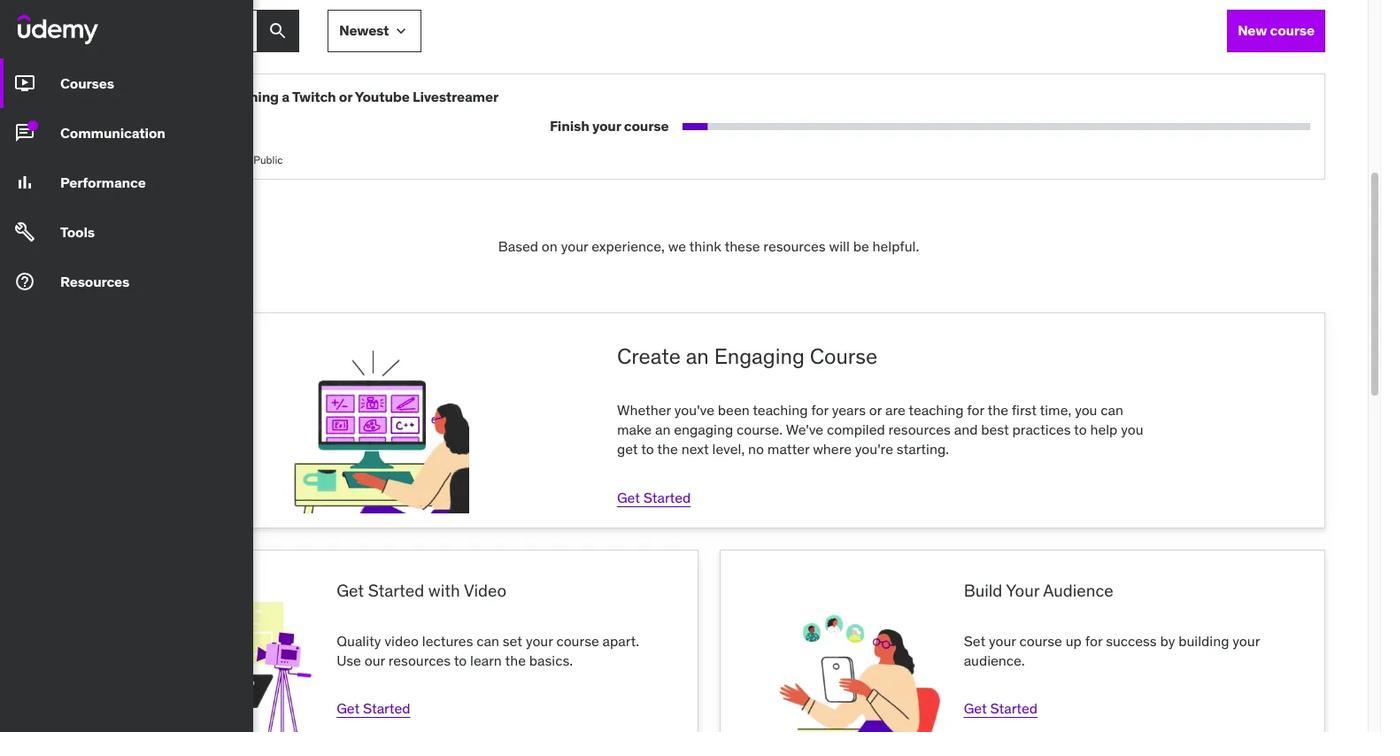 Task type: locate. For each thing, give the bounding box(es) containing it.
1 vertical spatial the
[[657, 440, 678, 458]]

1 medium image from the top
[[14, 73, 35, 94]]

medium image inside tools link
[[14, 222, 35, 243]]

2 vertical spatial the
[[505, 652, 526, 670]]

0 horizontal spatial the
[[505, 652, 526, 670]]

2 horizontal spatial get started
[[964, 700, 1038, 718]]

1 horizontal spatial teaching
[[909, 401, 964, 419]]

get for get started with video
[[337, 700, 360, 718]]

0 horizontal spatial teaching
[[753, 401, 808, 419]]

can up the learn
[[477, 632, 500, 650]]

course inside quality video lectures can set your course apart. use our resources to learn the basics.
[[557, 632, 599, 650]]

get
[[617, 489, 640, 506], [337, 580, 364, 601], [337, 700, 360, 718], [964, 700, 987, 718]]

or left are
[[870, 401, 882, 419]]

get down audience.
[[964, 700, 987, 718]]

the
[[988, 401, 1009, 419], [657, 440, 678, 458], [505, 652, 526, 670]]

for for build your audience
[[1086, 632, 1103, 650]]

on
[[542, 237, 558, 255]]

2 vertical spatial resources
[[389, 652, 451, 670]]

1 horizontal spatial you
[[1122, 421, 1144, 438]]

an right create
[[686, 343, 709, 370]]

0 horizontal spatial or
[[339, 87, 352, 105]]

medium image left tools
[[14, 222, 35, 243]]

new course
[[1238, 21, 1315, 39]]

medium image for 'performance' link in the left top of the page
[[14, 172, 35, 193]]

medium image left communication
[[14, 122, 35, 144]]

0 vertical spatial medium image
[[14, 122, 35, 144]]

0 horizontal spatial can
[[477, 632, 500, 650]]

get started link
[[617, 489, 691, 506], [337, 700, 411, 718], [964, 700, 1038, 718]]

medium image left the performance
[[14, 172, 35, 193]]

lectures
[[422, 632, 473, 650]]

get down use
[[337, 700, 360, 718]]

2 horizontal spatial for
[[1086, 632, 1103, 650]]

no
[[748, 440, 764, 458]]

practices
[[1013, 421, 1071, 438]]

the down set
[[505, 652, 526, 670]]

course left edit
[[624, 117, 669, 135]]

an down whether
[[655, 421, 671, 438]]

get started down our
[[337, 700, 411, 718]]

quality
[[337, 632, 381, 650]]

1 horizontal spatial resources
[[764, 237, 826, 255]]

1 horizontal spatial for
[[968, 401, 985, 419]]

for up we've
[[812, 401, 829, 419]]

3 medium image from the top
[[14, 271, 35, 292]]

started for build
[[991, 700, 1038, 718]]

get started link down the get
[[617, 489, 691, 506]]

1 vertical spatial resources
[[889, 421, 951, 438]]

medium image left courses
[[14, 73, 35, 94]]

or inside whether you've been teaching for years or are teaching for the first time, you can make an engaging course. we've compiled resources and best practices to help you get to the next level, no matter where you're starting.
[[870, 401, 882, 419]]

0 horizontal spatial an
[[655, 421, 671, 438]]

medium image
[[14, 122, 35, 144], [14, 172, 35, 193]]

you
[[1075, 401, 1098, 419], [1122, 421, 1144, 438]]

1 horizontal spatial get started
[[617, 489, 691, 506]]

resources up starting.
[[889, 421, 951, 438]]

basics.
[[530, 652, 573, 670]]

2 horizontal spatial the
[[988, 401, 1009, 419]]

started
[[644, 489, 691, 506], [368, 580, 424, 601], [363, 700, 411, 718], [991, 700, 1038, 718]]

where
[[813, 440, 852, 458]]

to
[[1074, 421, 1087, 438], [641, 440, 654, 458], [454, 652, 467, 670]]

resources down video
[[389, 652, 451, 670]]

0 horizontal spatial get started link
[[337, 700, 411, 718]]

your right finish
[[593, 117, 621, 135]]

our
[[365, 652, 385, 670]]

you right help
[[1122, 421, 1144, 438]]

for right up
[[1086, 632, 1103, 650]]

2 horizontal spatial resources
[[889, 421, 951, 438]]

to inside quality video lectures can set your course apart. use our resources to learn the basics.
[[454, 652, 467, 670]]

started down next
[[644, 489, 691, 506]]

1 vertical spatial or
[[870, 401, 882, 419]]

new
[[1238, 21, 1268, 39]]

can up help
[[1101, 401, 1124, 419]]

medium image inside resources link
[[14, 271, 35, 292]]

get started link down our
[[337, 700, 411, 718]]

best
[[982, 421, 1009, 438]]

edit
[[677, 115, 709, 137]]

helpful.
[[873, 237, 920, 255]]

get started down audience.
[[964, 700, 1038, 718]]

get started for build
[[964, 700, 1038, 718]]

2 horizontal spatial to
[[1074, 421, 1087, 438]]

twitch
[[292, 87, 336, 105]]

0 vertical spatial to
[[1074, 421, 1087, 438]]

can
[[1101, 401, 1124, 419], [477, 632, 500, 650]]

2 vertical spatial medium image
[[14, 271, 35, 292]]

1 teaching from the left
[[753, 401, 808, 419]]

course left up
[[1020, 632, 1063, 650]]

1 horizontal spatial or
[[870, 401, 882, 419]]

0 vertical spatial can
[[1101, 401, 1124, 419]]

course inside set your course up for success by building your audience.
[[1020, 632, 1063, 650]]

an
[[686, 343, 709, 370], [655, 421, 671, 438]]

medium image for resources
[[14, 271, 35, 292]]

medium image inside 'courses' link
[[14, 73, 35, 94]]

get started link down audience.
[[964, 700, 1038, 718]]

to right the get
[[641, 440, 654, 458]]

started down our
[[363, 700, 411, 718]]

course up basics.
[[557, 632, 599, 650]]

be
[[854, 237, 870, 255]]

1 vertical spatial medium image
[[14, 222, 35, 243]]

0 vertical spatial you
[[1075, 401, 1098, 419]]

your up basics.
[[526, 632, 553, 650]]

1 vertical spatial medium image
[[14, 172, 35, 193]]

1 horizontal spatial can
[[1101, 401, 1124, 419]]

been
[[718, 401, 750, 419]]

to left help
[[1074, 421, 1087, 438]]

medium image for courses
[[14, 73, 35, 94]]

or right the twitch
[[339, 87, 352, 105]]

teaching
[[753, 401, 808, 419], [909, 401, 964, 419]]

for
[[812, 401, 829, 419], [968, 401, 985, 419], [1086, 632, 1103, 650]]

1 vertical spatial an
[[655, 421, 671, 438]]

get down the get
[[617, 489, 640, 506]]

2 horizontal spatial get started link
[[964, 700, 1038, 718]]

livestreamer
[[413, 87, 499, 105]]

1 horizontal spatial to
[[641, 440, 654, 458]]

the left next
[[657, 440, 678, 458]]

the inside quality video lectures can set your course apart. use our resources to learn the basics.
[[505, 652, 526, 670]]

2 teaching from the left
[[909, 401, 964, 419]]

get
[[617, 440, 638, 458]]

0 vertical spatial the
[[988, 401, 1009, 419]]

0 horizontal spatial get started
[[337, 700, 411, 718]]

finish
[[550, 117, 590, 135]]

building
[[1179, 632, 1230, 650]]

get started down the get
[[617, 489, 691, 506]]

medium image left resources
[[14, 271, 35, 292]]

medium image
[[14, 73, 35, 94], [14, 222, 35, 243], [14, 271, 35, 292]]

teaching up course. on the bottom right
[[753, 401, 808, 419]]

create
[[617, 343, 681, 370]]

teaching up and
[[909, 401, 964, 419]]

becoming
[[212, 87, 279, 105]]

started down audience.
[[991, 700, 1038, 718]]

newest button
[[328, 9, 422, 52]]

2 vertical spatial to
[[454, 652, 467, 670]]

medium image inside 'performance' link
[[14, 172, 35, 193]]

the up best
[[988, 401, 1009, 419]]

0 horizontal spatial for
[[812, 401, 829, 419]]

years
[[832, 401, 866, 419]]

matter
[[768, 440, 810, 458]]

1 horizontal spatial get started link
[[617, 489, 691, 506]]

medium image inside communication link
[[14, 122, 35, 144]]

course
[[1271, 21, 1315, 39], [792, 115, 845, 137], [624, 117, 669, 135], [557, 632, 599, 650], [1020, 632, 1063, 650]]

2 medium image from the top
[[14, 222, 35, 243]]

resources left will
[[764, 237, 826, 255]]

course right new
[[1271, 21, 1315, 39]]

0 vertical spatial or
[[339, 87, 352, 105]]

courses link
[[0, 59, 253, 108]]

you're
[[855, 440, 894, 458]]

to down lectures
[[454, 652, 467, 670]]

or
[[339, 87, 352, 105], [870, 401, 882, 419]]

get started link for create
[[617, 489, 691, 506]]

Search your courses text field
[[92, 9, 257, 52]]

course.
[[737, 421, 783, 438]]

0 vertical spatial medium image
[[14, 73, 35, 94]]

0 horizontal spatial resources
[[389, 652, 451, 670]]

set your course up for success by building your audience.
[[964, 632, 1260, 670]]

medium image for tools
[[14, 222, 35, 243]]

engaging
[[714, 343, 805, 370]]

for inside set your course up for success by building your audience.
[[1086, 632, 1103, 650]]

video
[[464, 580, 507, 601]]

0 horizontal spatial to
[[454, 652, 467, 670]]

for up and
[[968, 401, 985, 419]]

1 vertical spatial can
[[477, 632, 500, 650]]

you've
[[675, 401, 715, 419]]

resources
[[764, 237, 826, 255], [889, 421, 951, 438], [389, 652, 451, 670]]

youtube
[[355, 87, 410, 105]]

you up help
[[1075, 401, 1098, 419]]

udemy image
[[18, 14, 98, 44]]

get started for get
[[337, 700, 411, 718]]

0 vertical spatial an
[[686, 343, 709, 370]]

resources inside quality video lectures can set your course apart. use our resources to learn the basics.
[[389, 652, 451, 670]]

1 medium image from the top
[[14, 122, 35, 144]]

new course button
[[1228, 9, 1326, 52]]

2 medium image from the top
[[14, 172, 35, 193]]

your
[[593, 117, 621, 135], [561, 237, 588, 255], [526, 632, 553, 650], [989, 632, 1017, 650], [1233, 632, 1260, 650]]



Task type: vqa. For each thing, say whether or not it's contained in the screenshot.
topmost :
no



Task type: describe. For each thing, give the bounding box(es) containing it.
compiled
[[827, 421, 885, 438]]

your inside quality video lectures can set your course apart. use our resources to learn the basics.
[[526, 632, 553, 650]]

by
[[1161, 632, 1176, 650]]

get started for create
[[617, 489, 691, 506]]

1 vertical spatial you
[[1122, 421, 1144, 438]]

manage
[[725, 115, 789, 137]]

started for create
[[644, 489, 691, 506]]

video
[[385, 632, 419, 650]]

0 vertical spatial resources
[[764, 237, 826, 255]]

time,
[[1040, 401, 1072, 419]]

1 horizontal spatial an
[[686, 343, 709, 370]]

apart.
[[603, 632, 640, 650]]

/
[[713, 115, 722, 137]]

search image
[[267, 20, 289, 41]]

tools
[[60, 223, 95, 241]]

your up audience.
[[989, 632, 1017, 650]]

for for create an engaging course
[[812, 401, 829, 419]]

audience
[[1044, 580, 1114, 601]]

create an engaging course
[[617, 343, 878, 370]]

whether
[[617, 401, 671, 419]]

based on your experience, we think these resources will be helpful.
[[498, 237, 920, 255]]

0 horizontal spatial you
[[1075, 401, 1098, 419]]

based
[[498, 237, 539, 255]]

starting.
[[897, 440, 950, 458]]

build
[[964, 580, 1003, 601]]

set
[[964, 632, 986, 650]]

experience,
[[592, 237, 665, 255]]

build your audience
[[964, 580, 1114, 601]]

medium image for communication link
[[14, 122, 35, 144]]

can inside quality video lectures can set your course apart. use our resources to learn the basics.
[[477, 632, 500, 650]]

tools link
[[0, 207, 253, 257]]

level,
[[713, 440, 745, 458]]

performance link
[[0, 158, 253, 207]]

started for get
[[363, 700, 411, 718]]

will
[[830, 237, 850, 255]]

set
[[503, 632, 523, 650]]

courses
[[60, 74, 114, 92]]

use
[[337, 652, 361, 670]]

success
[[1106, 632, 1157, 650]]

get started with video
[[337, 580, 507, 601]]

performance
[[60, 173, 146, 191]]

quality video lectures can set your course apart. use our resources to learn the basics.
[[337, 632, 640, 670]]

your
[[1006, 580, 1040, 601]]

get started link for build
[[964, 700, 1038, 718]]

first
[[1012, 401, 1037, 419]]

make
[[617, 421, 652, 438]]

think
[[690, 237, 722, 255]]

edit / manage course
[[677, 115, 845, 137]]

course
[[810, 343, 878, 370]]

resources inside whether you've been teaching for years or are teaching for the first time, you can make an engaging course. we've compiled resources and best practices to help you get to the next level, no matter where you're starting.
[[889, 421, 951, 438]]

audience.
[[964, 652, 1025, 670]]

finish your course
[[550, 117, 669, 135]]

edit / manage course link
[[458, 81, 1064, 171]]

are
[[886, 401, 906, 419]]

communication
[[60, 124, 165, 141]]

and
[[955, 421, 978, 438]]

communication link
[[0, 108, 253, 158]]

learn
[[470, 652, 502, 670]]

your right building
[[1233, 632, 1260, 650]]

small image
[[393, 22, 410, 39]]

get up quality
[[337, 580, 364, 601]]

engaging
[[674, 421, 734, 438]]

becoming a twitch or youtube livestreamer
[[212, 87, 499, 105]]

these
[[725, 237, 760, 255]]

get for create an engaging course
[[617, 489, 640, 506]]

newest
[[339, 21, 389, 39]]

we
[[668, 237, 686, 255]]

help
[[1091, 421, 1118, 438]]

your right 'on'
[[561, 237, 588, 255]]

get started link for get
[[337, 700, 411, 718]]

public
[[253, 153, 283, 166]]

whether you've been teaching for years or are teaching for the first time, you can make an engaging course. we've compiled resources and best practices to help you get to the next level, no matter where you're starting.
[[617, 401, 1144, 458]]

an inside whether you've been teaching for years or are teaching for the first time, you can make an engaging course. we've compiled resources and best practices to help you get to the next level, no matter where you're starting.
[[655, 421, 671, 438]]

1 horizontal spatial the
[[657, 440, 678, 458]]

course right manage
[[792, 115, 845, 137]]

next
[[682, 440, 709, 458]]

resources link
[[0, 257, 253, 307]]

started left the with
[[368, 580, 424, 601]]

course inside button
[[1271, 21, 1315, 39]]

with
[[428, 580, 460, 601]]

we've
[[786, 421, 824, 438]]

up
[[1066, 632, 1082, 650]]

1 vertical spatial to
[[641, 440, 654, 458]]

a
[[282, 87, 290, 105]]

can inside whether you've been teaching for years or are teaching for the first time, you can make an engaging course. we've compiled resources and best practices to help you get to the next level, no matter where you're starting.
[[1101, 401, 1124, 419]]

get for build your audience
[[964, 700, 987, 718]]

resources
[[60, 272, 130, 290]]



